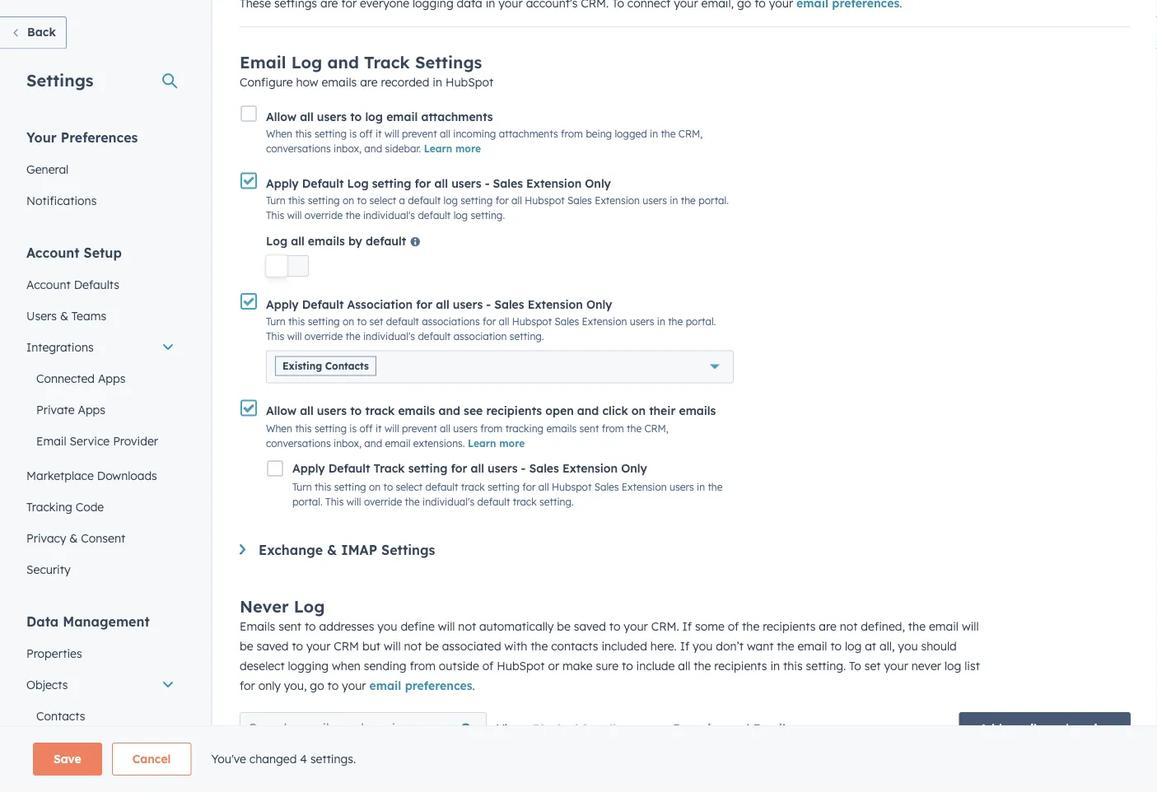 Task type: describe. For each thing, give the bounding box(es) containing it.
imap
[[341, 542, 377, 558]]

account defaults
[[26, 277, 119, 292]]

& for privacy
[[69, 531, 78, 545]]

changed
[[249, 752, 297, 767]]

on inside turn this setting on to set default associations for all hubspot sales extension users in the portal. this will override the individual's default association setting.
[[343, 316, 354, 328]]

being
[[586, 128, 612, 140]]

.
[[473, 679, 475, 693]]

individual's inside apply default track setting for all users - sales extension only turn this setting on to select default track setting for all hubspot sales extension users in the portal. this will override the individual's default track setting.
[[423, 495, 475, 508]]

settings down back
[[26, 70, 94, 90]]

0 horizontal spatial you
[[378, 619, 397, 634]]

your down when
[[342, 679, 366, 693]]

contacts link
[[16, 701, 185, 732]]

is for sidebar.
[[350, 128, 357, 140]]

sure
[[596, 659, 619, 673]]

cancel
[[132, 752, 171, 767]]

setting. inside turn this setting on to select a default log setting for all hubspot sales extension users in the portal. this will override the individual's default log setting.
[[471, 209, 505, 222]]

all inside when this setting is off it will prevent all users from tracking emails sent from the crm, conversations inbox, and email extensions.
[[440, 422, 451, 434]]

to
[[849, 659, 862, 673]]

from down allow all users to track emails and see recipients open and click on their emails
[[481, 422, 503, 434]]

your up logging
[[306, 639, 331, 654]]

connected
[[36, 371, 95, 386]]

cancel button
[[112, 743, 191, 776]]

for down tracking
[[523, 481, 536, 493]]

hubspot inside email log and track settings configure how emails are recorded in hubspot
[[446, 75, 494, 89]]

allow all users to log email attachments
[[266, 109, 493, 123]]

setting inside when this setting is off it will prevent all users from tracking emails sent from the crm, conversations inbox, and email extensions.
[[315, 422, 347, 434]]

all inside when this setting is off it will prevent all incoming attachments from being logged in the crm, conversations inbox, and sidebar.
[[440, 128, 451, 140]]

and inside email log and track settings configure how emails are recorded in hubspot
[[327, 52, 359, 72]]

to down existing contacts on the top of the page
[[350, 404, 362, 418]]

consent
[[81, 531, 125, 545]]

select inside turn this setting on to select a default log setting for all hubspot sales extension users in the portal. this will override the individual's default log setting.
[[370, 195, 396, 207]]

for down extensions.
[[451, 461, 467, 476]]

log all emails by default
[[266, 234, 406, 248]]

deselect
[[240, 659, 285, 673]]

users inside when this setting is off it will prevent all users from tracking emails sent from the crm, conversations inbox, and email extensions.
[[453, 422, 478, 434]]

emails up extensions.
[[398, 404, 435, 418]]

existing contacts
[[283, 360, 369, 372]]

only for apply default log setting for all users - sales extension only
[[585, 176, 611, 190]]

log inside email log and track settings configure how emails are recorded in hubspot
[[291, 52, 322, 72]]

email right want at the right of page
[[798, 639, 827, 654]]

to up logging
[[292, 639, 303, 654]]

setting. inside turn this setting on to set default associations for all hubspot sales extension users in the portal. this will override the individual's default association setting.
[[510, 330, 544, 343]]

setting up a
[[372, 176, 411, 190]]

never log
[[240, 596, 325, 617]]

all inside 'emails sent to addresses you define will not automatically be saved to your crm. if some of the recipients are not defined, the email will be saved to your crm but will not be associated with the contacts included here. if you don't want the email to log at all, you should deselect logging when sending from outside of hubspot or make sure to include all the recipients in this setting. to set your never log list for only you, go to your'
[[678, 659, 691, 673]]

and left see on the left of the page
[[439, 404, 460, 418]]

sent inside 'emails sent to addresses you define will not automatically be saved to your crm. if some of the recipients are not defined, the email will be saved to your crm but will not be associated with the contacts included here. if you don't want the email to log at all, you should deselect logging when sending from outside of hubspot or make sure to include all the recipients in this setting. to set your never log list for only you, go to your'
[[279, 619, 302, 634]]

2 horizontal spatial be
[[557, 619, 571, 634]]

on right click at the right
[[632, 404, 646, 418]]

teams
[[72, 309, 106, 323]]

extension inside turn this setting on to select a default log setting for all hubspot sales extension users in the portal. this will override the individual's default log setting.
[[595, 195, 640, 207]]

0 vertical spatial recipients
[[486, 404, 542, 418]]

1 vertical spatial recipients
[[763, 619, 816, 634]]

for inside turn this setting on to select a default log setting for all hubspot sales extension users in the portal. this will override the individual's default log setting.
[[496, 195, 509, 207]]

domains
[[673, 722, 724, 736]]

0 horizontal spatial attachments
[[421, 109, 493, 123]]

2 horizontal spatial you
[[898, 639, 918, 654]]

objects button
[[16, 669, 185, 701]]

a
[[399, 195, 405, 207]]

hubspot inside turn this setting on to select a default log setting for all hubspot sales extension users in the portal. this will override the individual's default log setting.
[[525, 195, 565, 207]]

general
[[26, 162, 69, 176]]

this for turn this setting on to select a default log setting for all hubspot sales extension users in the portal. this will override the individual's default log setting.
[[288, 195, 305, 207]]

domains and emails
[[673, 722, 792, 736]]

override inside apply default track setting for all users - sales extension only turn this setting on to select default track setting for all hubspot sales extension users in the portal. this will override the individual's default track setting.
[[364, 495, 402, 508]]

log up addresses
[[294, 596, 325, 617]]

individual's inside turn this setting on to select a default log setting for all hubspot sales extension users in the portal. this will override the individual's default log setting.
[[363, 209, 415, 222]]

to right go
[[328, 679, 339, 693]]

your
[[26, 129, 57, 145]]

you,
[[284, 679, 307, 693]]

all inside turn this setting on to set default associations for all hubspot sales extension users in the portal. this will override the individual's default association setting.
[[499, 316, 509, 328]]

- for track
[[521, 461, 526, 476]]

are inside email log and track settings configure how emails are recorded in hubspot
[[360, 75, 378, 89]]

blocked
[[533, 722, 579, 736]]

sales down click at the right
[[595, 481, 619, 493]]

should
[[921, 639, 957, 654]]

domains and emails button
[[663, 712, 814, 745]]

default down extensions.
[[425, 481, 458, 493]]

turn inside apply default track setting for all users - sales extension only turn this setting on to select default track setting for all hubspot sales extension users in the portal. this will override the individual's default track setting.
[[292, 481, 312, 493]]

extension inside turn this setting on to set default associations for all hubspot sales extension users in the portal. this will override the individual's default association setting.
[[582, 316, 627, 328]]

set inside 'emails sent to addresses you define will not automatically be saved to your crm. if some of the recipients are not defined, the email will be saved to your crm but will not be associated with the contacts included here. if you don't want the email to log at all, you should deselect logging when sending from outside of hubspot or make sure to include all the recipients in this setting. to set your never log list for only you, go to your'
[[865, 659, 881, 673]]

marketplace downloads link
[[16, 460, 185, 491]]

security link
[[16, 554, 185, 585]]

0 vertical spatial track
[[365, 404, 395, 418]]

or inside 'emails sent to addresses you define will not automatically be saved to your crm. if some of the recipients are not defined, the email will be saved to your crm but will not be associated with the contacts included here. if you don't want the email to log at all, you should deselect logging when sending from outside of hubspot or make sure to include all the recipients in this setting. to set your never log list for only you, go to your'
[[548, 659, 559, 673]]

or inside button
[[1046, 722, 1058, 736]]

save button
[[33, 743, 102, 776]]

setting inside when this setting is off it will prevent all incoming attachments from being logged in the crm, conversations inbox, and sidebar.
[[315, 128, 347, 140]]

for up associations
[[416, 297, 433, 311]]

association
[[454, 330, 507, 343]]

on inside apply default track setting for all users - sales extension only turn this setting on to select default track setting for all hubspot sales extension users in the portal. this will override the individual's default track setting.
[[369, 481, 381, 493]]

it for email
[[376, 422, 382, 434]]

don't
[[716, 639, 744, 654]]

0 vertical spatial of
[[728, 619, 739, 634]]

turn this setting on to set default associations for all hubspot sales extension users in the portal. this will override the individual's default association setting.
[[266, 316, 716, 343]]

in inside turn this setting on to set default associations for all hubspot sales extension users in the portal. this will override the individual's default association setting.
[[657, 316, 665, 328]]

blocked for all users button
[[532, 712, 663, 745]]

learn more for incoming
[[424, 142, 481, 155]]

include
[[636, 659, 675, 673]]

emails left the by
[[308, 234, 345, 248]]

exchange & imap settings
[[259, 542, 435, 558]]

& for exchange
[[327, 542, 337, 558]]

set inside turn this setting on to set default associations for all hubspot sales extension users in the portal. this will override the individual's default association setting.
[[370, 316, 383, 328]]

hubspot inside apply default track setting for all users - sales extension only turn this setting on to select default track setting for all hubspot sales extension users in the portal. this will override the individual's default track setting.
[[552, 481, 592, 493]]

in inside email log and track settings configure how emails are recorded in hubspot
[[433, 75, 442, 89]]

this for when this setting is off it will prevent all incoming attachments from being logged in the crm, conversations inbox, and sidebar.
[[295, 128, 312, 140]]

default down apply default log setting for all users - sales extension only
[[418, 209, 451, 222]]

to down included
[[622, 659, 633, 673]]

learn for incoming
[[424, 142, 452, 155]]

configure
[[240, 75, 293, 89]]

email down 'sending'
[[369, 679, 401, 693]]

users inside turn this setting on to select a default log setting for all hubspot sales extension users in the portal. this will override the individual's default log setting.
[[643, 195, 667, 207]]

when
[[332, 659, 361, 673]]

when this setting is off it will prevent all users from tracking emails sent from the crm, conversations inbox, and email extensions.
[[266, 422, 669, 449]]

from inside 'emails sent to addresses you define will not automatically be saved to your crm. if some of the recipients are not defined, the email will be saved to your crm but will not be associated with the contacts included here. if you don't want the email to log at all, you should deselect logging when sending from outside of hubspot or make sure to include all the recipients in this setting. to set your never log list for only you, go to your'
[[410, 659, 436, 673]]

apply default association for all users - sales extension only
[[266, 297, 612, 311]]

default for log
[[302, 176, 344, 190]]

this inside 'emails sent to addresses you define will not automatically be saved to your crm. if some of the recipients are not defined, the email will be saved to your crm but will not be associated with the contacts included here. if you don't want the email to log at all, you should deselect logging when sending from outside of hubspot or make sure to include all the recipients in this setting. to set your never log list for only you, go to your'
[[783, 659, 803, 673]]

inbox, for sidebar.
[[334, 142, 362, 155]]

off for sidebar.
[[360, 128, 373, 140]]

setting up log all emails by default
[[308, 195, 340, 207]]

tracking
[[506, 422, 544, 434]]

automatically
[[479, 619, 554, 634]]

private apps link
[[16, 394, 185, 425]]

sent inside when this setting is off it will prevent all users from tracking emails sent from the crm, conversations inbox, and email extensions.
[[580, 422, 599, 434]]

account defaults link
[[16, 269, 185, 300]]

are inside 'emails sent to addresses you define will not automatically be saved to your crm. if some of the recipients are not defined, the email will be saved to your crm but will not be associated with the contacts included here. if you don't want the email to log at all, you should deselect logging when sending from outside of hubspot or make sure to include all the recipients in this setting. to set your never log list for only you, go to your'
[[819, 619, 837, 634]]

sales down tracking
[[529, 461, 559, 476]]

is for email
[[350, 422, 357, 434]]

attachments inside when this setting is off it will prevent all incoming attachments from being logged in the crm, conversations inbox, and sidebar.
[[499, 128, 558, 140]]

when for when this setting is off it will prevent all incoming attachments from being logged in the crm, conversations inbox, and sidebar.
[[266, 128, 292, 140]]

will inside when this setting is off it will prevent all incoming attachments from being logged in the crm, conversations inbox, and sidebar.
[[385, 128, 399, 140]]

0 vertical spatial if
[[683, 619, 692, 634]]

go
[[310, 679, 324, 693]]

connected apps link
[[16, 363, 185, 394]]

default down when this setting is off it will prevent all users from tracking emails sent from the crm, conversations inbox, and email extensions.
[[477, 495, 510, 508]]

account for account defaults
[[26, 277, 71, 292]]

apply for apply default log setting for all users - sales extension only
[[266, 176, 299, 190]]

hubspot inside 'emails sent to addresses you define will not automatically be saved to your crm. if some of the recipients are not defined, the email will be saved to your crm but will not be associated with the contacts included here. if you don't want the email to log at all, you should deselect logging when sending from outside of hubspot or make sure to include all the recipients in this setting. to set your never log list for only you, go to your'
[[497, 659, 545, 673]]

more for from
[[499, 437, 525, 449]]

1 vertical spatial if
[[680, 639, 690, 654]]

sales up turn this setting on to set default associations for all hubspot sales extension users in the portal. this will override the individual's default association setting.
[[494, 297, 524, 311]]

logged
[[615, 128, 647, 140]]

included
[[602, 639, 647, 654]]

default down associations
[[418, 330, 451, 343]]

will inside when this setting is off it will prevent all users from tracking emails sent from the crm, conversations inbox, and email extensions.
[[385, 422, 399, 434]]

email service provider
[[36, 434, 158, 448]]

setting down extensions.
[[408, 461, 448, 476]]

email up should
[[929, 619, 959, 634]]

associations
[[422, 316, 480, 328]]

for inside turn this setting on to set default associations for all hubspot sales extension users in the portal. this will override the individual's default association setting.
[[483, 316, 496, 328]]

log up the by
[[347, 176, 369, 190]]

apps for private apps
[[78, 402, 105, 417]]

and left click at the right
[[577, 404, 599, 418]]

email inside when this setting is off it will prevent all users from tracking emails sent from the crm, conversations inbox, and email extensions.
[[385, 437, 411, 449]]

allow for allow all users to log email attachments
[[266, 109, 297, 123]]

users inside popup button
[[620, 722, 650, 736]]

2 vertical spatial recipients
[[714, 659, 767, 673]]

& for users
[[60, 309, 68, 323]]

in inside apply default track setting for all users - sales extension only turn this setting on to select default track setting for all hubspot sales extension users in the portal. this will override the individual's default track setting.
[[697, 481, 705, 493]]

hubspot inside turn this setting on to set default associations for all hubspot sales extension users in the portal. this will override the individual's default association setting.
[[512, 316, 552, 328]]

from down click at the right
[[602, 422, 624, 434]]

setting up exchange & imap settings at the bottom of page
[[334, 481, 366, 493]]

marketplace
[[26, 468, 94, 483]]

override inside turn this setting on to set default associations for all hubspot sales extension users in the portal. this will override the individual's default association setting.
[[305, 330, 343, 343]]

defined,
[[861, 619, 905, 634]]

crm
[[334, 639, 359, 654]]

sales inside turn this setting on to select a default log setting for all hubspot sales extension users in the portal. this will override the individual's default log setting.
[[568, 195, 592, 207]]

setup
[[84, 244, 122, 261]]

data management element
[[16, 612, 185, 792]]

tracking
[[26, 500, 72, 514]]

add emails or domains button
[[959, 712, 1131, 745]]

to inside apply default track setting for all users - sales extension only turn this setting on to select default track setting for all hubspot sales extension users in the portal. this will override the individual's default track setting.
[[383, 481, 393, 493]]

override inside turn this setting on to select a default log setting for all hubspot sales extension users in the portal. this will override the individual's default log setting.
[[305, 209, 343, 222]]

connected apps
[[36, 371, 126, 386]]

only
[[258, 679, 281, 693]]

view:
[[497, 722, 525, 736]]

properties link
[[16, 638, 185, 669]]

security
[[26, 562, 71, 577]]

the inside when this setting is off it will prevent all incoming attachments from being logged in the crm, conversations inbox, and sidebar.
[[661, 128, 676, 140]]

extensions.
[[413, 437, 465, 449]]

apps for connected apps
[[98, 371, 126, 386]]

emails inside 'emails sent to addresses you define will not automatically be saved to your crm. if some of the recipients are not defined, the email will be saved to your crm but will not be associated with the contacts included here. if you don't want the email to log at all, you should deselect logging when sending from outside of hubspot or make sure to include all the recipients in this setting. to set your never log list for only you, go to your'
[[240, 619, 275, 634]]

never
[[912, 659, 942, 673]]

notifications link
[[16, 185, 185, 216]]

here.
[[651, 639, 677, 654]]

prevent for sidebar.
[[402, 128, 437, 140]]

this for turn this setting on to set default associations for all hubspot sales extension users in the portal. this will override the individual's default association setting.
[[288, 316, 305, 328]]

privacy & consent link
[[16, 523, 185, 554]]

will inside apply default track setting for all users - sales extension only turn this setting on to select default track setting for all hubspot sales extension users in the portal. this will override the individual's default track setting.
[[347, 495, 361, 508]]

account setup
[[26, 244, 122, 261]]

tracking code link
[[16, 491, 185, 523]]

sales up turn this setting on to select a default log setting for all hubspot sales extension users in the portal. this will override the individual's default log setting.
[[493, 176, 523, 190]]

by
[[348, 234, 362, 248]]

Search emails or domains search field
[[240, 712, 487, 745]]

and inside when this setting is off it will prevent all incoming attachments from being logged in the crm, conversations inbox, and sidebar.
[[364, 142, 382, 155]]

email preferences link
[[369, 679, 473, 693]]

0 horizontal spatial not
[[404, 639, 422, 654]]

crm.
[[651, 619, 679, 634]]

back link
[[0, 16, 67, 49]]

emails inside email log and track settings configure how emails are recorded in hubspot
[[322, 75, 357, 89]]

default right a
[[408, 195, 441, 207]]

you've
[[211, 752, 246, 767]]

integrations button
[[16, 332, 185, 363]]

contacts
[[551, 639, 598, 654]]

caret image
[[240, 544, 245, 555]]

1 horizontal spatial be
[[425, 639, 439, 654]]

1 vertical spatial only
[[586, 297, 612, 311]]

for down sidebar.
[[415, 176, 431, 190]]

0 horizontal spatial be
[[240, 639, 253, 654]]

add emails or domains
[[980, 722, 1110, 736]]

account setup element
[[16, 243, 185, 585]]

marketplace downloads
[[26, 468, 157, 483]]

prevent for email
[[402, 422, 437, 434]]

individual's inside turn this setting on to set default associations for all hubspot sales extension users in the portal. this will override the individual's default association setting.
[[363, 330, 415, 343]]

emails inside popup button
[[753, 722, 792, 736]]



Task type: vqa. For each thing, say whether or not it's contained in the screenshot.
Profile
no



Task type: locate. For each thing, give the bounding box(es) containing it.
properties
[[26, 646, 82, 661]]

& right users
[[60, 309, 68, 323]]

preferences
[[405, 679, 473, 693]]

all inside turn this setting on to select a default log setting for all hubspot sales extension users in the portal. this will override the individual's default log setting.
[[512, 195, 522, 207]]

existing contacts button
[[266, 351, 734, 383]]

2 vertical spatial only
[[621, 461, 647, 476]]

setting. inside 'emails sent to addresses you define will not automatically be saved to your crm. if some of the recipients are not defined, the email will be saved to your crm but will not be associated with the contacts included here. if you don't want the email to log at all, you should deselect logging when sending from outside of hubspot or make sure to include all the recipients in this setting. to set your never log list for only you, go to your'
[[806, 659, 846, 673]]

1 allow from the top
[[266, 109, 297, 123]]

emails sent to addresses you define will not automatically be saved to your crm. if some of the recipients are not defined, the email will be saved to your crm but will not be associated with the contacts included here. if you don't want the email to log at all, you should deselect logging when sending from outside of hubspot or make sure to include all the recipients in this setting. to set your never log list for only you, go to your
[[240, 619, 980, 693]]

learn more down tracking
[[468, 437, 525, 449]]

in inside turn this setting on to select a default log setting for all hubspot sales extension users in the portal. this will override the individual's default log setting.
[[670, 195, 678, 207]]

addresses
[[319, 619, 374, 634]]

1 inbox, from the top
[[334, 142, 362, 155]]

your down all,
[[884, 659, 909, 673]]

4
[[300, 752, 307, 767]]

0 vertical spatial crm,
[[679, 128, 703, 140]]

1 vertical spatial track
[[461, 481, 485, 493]]

for inside 'emails sent to addresses you define will not automatically be saved to your crm. if some of the recipients are not defined, the email will be saved to your crm but will not be associated with the contacts included here. if you don't want the email to log at all, you should deselect logging when sending from outside of hubspot or make sure to include all the recipients in this setting. to set your never log list for only you, go to your'
[[240, 679, 255, 693]]

to inside turn this setting on to select a default log setting for all hubspot sales extension users in the portal. this will override the individual's default log setting.
[[357, 195, 367, 207]]

apply inside apply default track setting for all users - sales extension only turn this setting on to select default track setting for all hubspot sales extension users in the portal. this will override the individual's default track setting.
[[292, 461, 325, 476]]

setting up existing contacts on the top of the page
[[308, 316, 340, 328]]

0 vertical spatial prevent
[[402, 128, 437, 140]]

1 vertical spatial turn
[[266, 316, 286, 328]]

1 it from the top
[[376, 128, 382, 140]]

this up exchange & imap settings at the bottom of page
[[325, 495, 344, 508]]

setting inside turn this setting on to set default associations for all hubspot sales extension users in the portal. this will override the individual's default association setting.
[[308, 316, 340, 328]]

more
[[455, 142, 481, 155], [499, 437, 525, 449]]

0 vertical spatial individual's
[[363, 209, 415, 222]]

to left the at
[[831, 639, 842, 654]]

email log and track settings configure how emails are recorded in hubspot
[[240, 52, 494, 89]]

to down the "association"
[[357, 316, 367, 328]]

& inside privacy & consent link
[[69, 531, 78, 545]]

hubspot down with
[[497, 659, 545, 673]]

0 vertical spatial contacts
[[325, 360, 369, 372]]

emails inside button
[[1006, 722, 1043, 736]]

0 vertical spatial set
[[370, 316, 383, 328]]

1 vertical spatial off
[[360, 422, 373, 434]]

are left the defined,
[[819, 619, 837, 634]]

settings
[[415, 52, 482, 72], [26, 70, 94, 90], [382, 542, 435, 558]]

0 vertical spatial portal.
[[699, 195, 729, 207]]

apply default track setting for all users - sales extension only turn this setting on to select default track setting for all hubspot sales extension users in the portal. this will override the individual's default track setting.
[[292, 461, 723, 508]]

1 vertical spatial learn more link
[[468, 437, 525, 449]]

& right privacy
[[69, 531, 78, 545]]

portal.
[[699, 195, 729, 207], [686, 316, 716, 328], [292, 495, 323, 508]]

1 vertical spatial learn more
[[468, 437, 525, 449]]

objects
[[26, 678, 68, 692]]

if
[[683, 619, 692, 634], [680, 639, 690, 654]]

set
[[370, 316, 383, 328], [865, 659, 881, 673]]

when inside when this setting is off it will prevent all incoming attachments from being logged in the crm, conversations inbox, and sidebar.
[[266, 128, 292, 140]]

when down existing in the left of the page
[[266, 422, 292, 434]]

1 vertical spatial when
[[266, 422, 292, 434]]

0 vertical spatial learn
[[424, 142, 452, 155]]

associated
[[442, 639, 501, 654]]

crm, down their
[[645, 422, 669, 434]]

0 vertical spatial allow
[[266, 109, 297, 123]]

inbox, for email
[[334, 437, 362, 449]]

when this setting is off it will prevent all incoming attachments from being logged in the crm, conversations inbox, and sidebar.
[[266, 128, 703, 155]]

& left the "imap"
[[327, 542, 337, 558]]

turn inside turn this setting on to set default associations for all hubspot sales extension users in the portal. this will override the individual's default association setting.
[[266, 316, 286, 328]]

to down "never log" at the bottom left
[[305, 619, 316, 634]]

2 is from the top
[[350, 422, 357, 434]]

apps up service
[[78, 402, 105, 417]]

0 vertical spatial learn more link
[[424, 142, 481, 155]]

1 vertical spatial default
[[302, 297, 344, 311]]

is down allow all users to log email attachments
[[350, 128, 357, 140]]

crm, right logged
[[679, 128, 703, 140]]

emails inside when this setting is off it will prevent all users from tracking emails sent from the crm, conversations inbox, and email extensions.
[[547, 422, 577, 434]]

hubspot
[[525, 195, 565, 207], [512, 316, 552, 328], [552, 481, 592, 493]]

1 vertical spatial it
[[376, 422, 382, 434]]

0 vertical spatial when
[[266, 128, 292, 140]]

0 horizontal spatial emails
[[240, 619, 275, 634]]

saved
[[574, 619, 606, 634], [257, 639, 289, 654]]

this inside turn this setting on to set default associations for all hubspot sales extension users in the portal. this will override the individual's default association setting.
[[288, 316, 305, 328]]

this inside turn this setting on to select a default log setting for all hubspot sales extension users in the portal. this will override the individual's default log setting.
[[266, 209, 284, 222]]

learn more link down incoming
[[424, 142, 481, 155]]

1 vertical spatial inbox,
[[334, 437, 362, 449]]

0 horizontal spatial &
[[60, 309, 68, 323]]

off inside when this setting is off it will prevent all users from tracking emails sent from the crm, conversations inbox, and email extensions.
[[360, 422, 373, 434]]

0 vertical spatial saved
[[574, 619, 606, 634]]

default down the "association"
[[386, 316, 419, 328]]

1 account from the top
[[26, 244, 80, 261]]

this inside when this setting is off it will prevent all incoming attachments from being logged in the crm, conversations inbox, and sidebar.
[[295, 128, 312, 140]]

setting. inside apply default track setting for all users - sales extension only turn this setting on to select default track setting for all hubspot sales extension users in the portal. this will override the individual's default track setting.
[[540, 495, 574, 508]]

1 horizontal spatial saved
[[574, 619, 606, 634]]

this inside turn this setting on to set default associations for all hubspot sales extension users in the portal. this will override the individual's default association setting.
[[266, 330, 284, 343]]

sending
[[364, 659, 407, 673]]

on inside turn this setting on to select a default log setting for all hubspot sales extension users in the portal. this will override the individual's default log setting.
[[343, 195, 354, 207]]

0 vertical spatial sent
[[580, 422, 599, 434]]

2 when from the top
[[266, 422, 292, 434]]

1 vertical spatial allow
[[266, 404, 297, 418]]

with
[[505, 639, 527, 654]]

0 vertical spatial attachments
[[421, 109, 493, 123]]

0 horizontal spatial hubspot
[[446, 75, 494, 89]]

notifications
[[26, 193, 97, 208]]

when
[[266, 128, 292, 140], [266, 422, 292, 434]]

default left the "association"
[[302, 297, 344, 311]]

1 horizontal spatial emails
[[753, 722, 792, 736]]

0 vertical spatial learn more
[[424, 142, 481, 155]]

is down existing contacts on the top of the page
[[350, 422, 357, 434]]

0 horizontal spatial of
[[483, 659, 494, 673]]

defaults
[[74, 277, 119, 292]]

2 vertical spatial individual's
[[423, 495, 475, 508]]

portal. inside turn this setting on to select a default log setting for all hubspot sales extension users in the portal. this will override the individual's default log setting.
[[699, 195, 729, 207]]

saved up deselect
[[257, 639, 289, 654]]

2 it from the top
[[376, 422, 382, 434]]

individual's down extensions.
[[423, 495, 475, 508]]

learn more for users
[[468, 437, 525, 449]]

1 vertical spatial or
[[1046, 722, 1058, 736]]

on
[[343, 195, 354, 207], [343, 316, 354, 328], [632, 404, 646, 418], [369, 481, 381, 493]]

2 allow from the top
[[266, 404, 297, 418]]

- for log
[[485, 176, 490, 190]]

1 conversations from the top
[[266, 142, 331, 155]]

1 horizontal spatial track
[[461, 481, 485, 493]]

1 horizontal spatial you
[[693, 639, 713, 654]]

account inside account defaults link
[[26, 277, 71, 292]]

email up configure
[[240, 52, 286, 72]]

only inside apply default track setting for all users - sales extension only turn this setting on to select default track setting for all hubspot sales extension users in the portal. this will override the individual's default track setting.
[[621, 461, 647, 476]]

& inside users & teams link
[[60, 309, 68, 323]]

or left domains
[[1046, 722, 1058, 736]]

this up existing in the left of the page
[[288, 316, 305, 328]]

allow for allow all users to track emails and see recipients open and click on their emails
[[266, 404, 297, 418]]

or left make
[[548, 659, 559, 673]]

1 horizontal spatial or
[[1046, 722, 1058, 736]]

0 vertical spatial account
[[26, 244, 80, 261]]

be up contacts
[[557, 619, 571, 634]]

learn more link for users
[[468, 437, 525, 449]]

is inside when this setting is off it will prevent all users from tracking emails sent from the crm, conversations inbox, and email extensions.
[[350, 422, 357, 434]]

1 vertical spatial of
[[483, 659, 494, 673]]

email inside email log and track settings configure how emails are recorded in hubspot
[[240, 52, 286, 72]]

default right the by
[[366, 234, 406, 248]]

contacts down objects
[[36, 709, 85, 723]]

email inside email service provider link
[[36, 434, 66, 448]]

to inside turn this setting on to set default associations for all hubspot sales extension users in the portal. this will override the individual's default association setting.
[[357, 316, 367, 328]]

portal. inside apply default track setting for all users - sales extension only turn this setting on to select default track setting for all hubspot sales extension users in the portal. this will override the individual's default track setting.
[[292, 495, 323, 508]]

for down when this setting is off it will prevent all incoming attachments from being logged in the crm, conversations inbox, and sidebar.
[[496, 195, 509, 207]]

2 vertical spatial this
[[325, 495, 344, 508]]

all,
[[880, 639, 895, 654]]

not
[[458, 619, 476, 634], [840, 619, 858, 634], [404, 639, 422, 654]]

0 horizontal spatial email
[[36, 434, 66, 448]]

turn inside turn this setting on to select a default log setting for all hubspot sales extension users in the portal. this will override the individual's default log setting.
[[266, 195, 286, 207]]

2 horizontal spatial not
[[840, 619, 858, 634]]

of up 'don't'
[[728, 619, 739, 634]]

be up deselect
[[240, 639, 253, 654]]

recipients
[[486, 404, 542, 418], [763, 619, 816, 634], [714, 659, 767, 673]]

0 horizontal spatial track
[[365, 404, 395, 418]]

1 horizontal spatial of
[[728, 619, 739, 634]]

track down when this setting is off it will prevent all users from tracking emails sent from the crm, conversations inbox, and email extensions.
[[461, 481, 485, 493]]

1 prevent from the top
[[402, 128, 437, 140]]

1 horizontal spatial sent
[[580, 422, 599, 434]]

1 off from the top
[[360, 128, 373, 140]]

1 vertical spatial set
[[865, 659, 881, 673]]

are up allow all users to log email attachments
[[360, 75, 378, 89]]

from inside when this setting is off it will prevent all incoming attachments from being logged in the crm, conversations inbox, and sidebar.
[[561, 128, 583, 140]]

2 prevent from the top
[[402, 422, 437, 434]]

domains
[[1062, 722, 1110, 736]]

it for sidebar.
[[376, 128, 382, 140]]

save
[[54, 752, 81, 767]]

1 horizontal spatial more
[[499, 437, 525, 449]]

select down extensions.
[[396, 481, 423, 493]]

off for email
[[360, 422, 373, 434]]

attachments right incoming
[[499, 128, 558, 140]]

never
[[240, 596, 289, 617]]

2 vertical spatial turn
[[292, 481, 312, 493]]

2 vertical spatial portal.
[[292, 495, 323, 508]]

conversations for when this setting is off it will prevent all users from tracking emails sent from the crm, conversations inbox, and email extensions.
[[266, 437, 331, 449]]

inbox, inside when this setting is off it will prevent all users from tracking emails sent from the crm, conversations inbox, and email extensions.
[[334, 437, 362, 449]]

1 horizontal spatial not
[[458, 619, 476, 634]]

setting down existing contacts on the top of the page
[[315, 422, 347, 434]]

off down existing contacts on the top of the page
[[360, 422, 373, 434]]

provider
[[113, 434, 158, 448]]

will inside turn this setting on to select a default log setting for all hubspot sales extension users in the portal. this will override the individual's default log setting.
[[287, 209, 302, 222]]

email for service
[[36, 434, 66, 448]]

the
[[661, 128, 676, 140], [681, 195, 696, 207], [346, 209, 361, 222], [668, 316, 683, 328], [346, 330, 361, 343], [627, 422, 642, 434], [708, 481, 723, 493], [405, 495, 420, 508], [742, 619, 760, 634], [909, 619, 926, 634], [531, 639, 548, 654], [777, 639, 795, 654], [694, 659, 711, 673]]

learn more link
[[424, 142, 481, 155], [468, 437, 525, 449]]

learn for users
[[468, 437, 496, 449]]

0 vertical spatial inbox,
[[334, 142, 362, 155]]

account for account setup
[[26, 244, 80, 261]]

0 horizontal spatial saved
[[257, 639, 289, 654]]

2 off from the top
[[360, 422, 373, 434]]

is
[[350, 128, 357, 140], [350, 422, 357, 434]]

2 vertical spatial apply
[[292, 461, 325, 476]]

0 vertical spatial email
[[240, 52, 286, 72]]

recipients down 'don't'
[[714, 659, 767, 673]]

individual's down a
[[363, 209, 415, 222]]

set right to
[[865, 659, 881, 673]]

contacts inside existing contacts popup button
[[325, 360, 369, 372]]

apply for apply default association for all users - sales extension only
[[266, 297, 299, 311]]

sent right tracking
[[580, 422, 599, 434]]

association
[[347, 297, 413, 311]]

your up included
[[624, 619, 648, 634]]

blocked for all users
[[533, 722, 650, 736]]

settings right the "imap"
[[382, 542, 435, 558]]

contacts inside contacts link
[[36, 709, 85, 723]]

conversations down existing in the left of the page
[[266, 437, 331, 449]]

integrations
[[26, 340, 94, 354]]

1 vertical spatial learn
[[468, 437, 496, 449]]

you down some
[[693, 639, 713, 654]]

0 vertical spatial hubspot
[[525, 195, 565, 207]]

this inside turn this setting on to select a default log setting for all hubspot sales extension users in the portal. this will override the individual's default log setting.
[[288, 195, 305, 207]]

outside
[[439, 659, 479, 673]]

all
[[300, 109, 314, 123], [440, 128, 451, 140], [435, 176, 448, 190], [512, 195, 522, 207], [291, 234, 305, 248], [436, 297, 450, 311], [499, 316, 509, 328], [300, 404, 314, 418], [440, 422, 451, 434], [471, 461, 484, 476], [539, 481, 549, 493], [678, 659, 691, 673], [602, 722, 616, 736]]

0 vertical spatial are
[[360, 75, 378, 89]]

1 vertical spatial emails
[[753, 722, 792, 736]]

this for when this setting is off it will prevent all users from tracking emails sent from the crm, conversations inbox, and email extensions.
[[295, 422, 312, 434]]

emails right domains
[[753, 722, 792, 736]]

1 vertical spatial -
[[486, 297, 491, 311]]

0 vertical spatial off
[[360, 128, 373, 140]]

2 conversations from the top
[[266, 437, 331, 449]]

when down configure
[[266, 128, 292, 140]]

setting down tracking
[[488, 481, 520, 493]]

this inside apply default track setting for all users - sales extension only turn this setting on to select default track setting for all hubspot sales extension users in the portal. this will override the individual's default track setting.
[[315, 481, 331, 493]]

sales up existing contacts popup button
[[555, 316, 579, 328]]

turn this setting on to select a default log setting for all hubspot sales extension users in the portal. this will override the individual's default log setting.
[[266, 195, 729, 222]]

1 vertical spatial contacts
[[36, 709, 85, 723]]

1 vertical spatial prevent
[[402, 422, 437, 434]]

at
[[865, 639, 877, 654]]

will inside turn this setting on to set default associations for all hubspot sales extension users in the portal. this will override the individual's default association setting.
[[287, 330, 302, 343]]

to up included
[[609, 619, 621, 634]]

default for association
[[302, 297, 344, 311]]

individual's
[[363, 209, 415, 222], [363, 330, 415, 343], [423, 495, 475, 508]]

management
[[63, 613, 150, 630]]

log
[[365, 109, 383, 123], [444, 195, 458, 207], [454, 209, 468, 222], [845, 639, 862, 654], [945, 659, 962, 673]]

this up log all emails by default
[[266, 209, 284, 222]]

prevent up extensions.
[[402, 422, 437, 434]]

2 horizontal spatial track
[[513, 495, 537, 508]]

and left sidebar.
[[364, 142, 382, 155]]

settings up recorded
[[415, 52, 482, 72]]

portal. inside turn this setting on to set default associations for all hubspot sales extension users in the portal. this will override the individual's default association setting.
[[686, 316, 716, 328]]

existing
[[283, 360, 322, 372]]

settings inside email log and track settings configure how emails are recorded in hubspot
[[415, 52, 482, 72]]

1 is from the top
[[350, 128, 357, 140]]

more for attachments
[[455, 142, 481, 155]]

email preferences .
[[369, 679, 475, 693]]

- up turn this setting on to set default associations for all hubspot sales extension users in the portal. this will override the individual's default association setting.
[[486, 297, 491, 311]]

define
[[401, 619, 435, 634]]

turn for apply default association for all users - sales extension only
[[266, 316, 286, 328]]

1 vertical spatial attachments
[[499, 128, 558, 140]]

track inside apply default track setting for all users - sales extension only turn this setting on to select default track setting for all hubspot sales extension users in the portal. this will override the individual's default track setting.
[[374, 461, 405, 476]]

on down the "association"
[[343, 316, 354, 328]]

and up allow all users to log email attachments
[[327, 52, 359, 72]]

1 vertical spatial apps
[[78, 402, 105, 417]]

data
[[26, 613, 59, 630]]

when for when this setting is off it will prevent all users from tracking emails sent from the crm, conversations inbox, and email extensions.
[[266, 422, 292, 434]]

hubspot
[[446, 75, 494, 89], [497, 659, 545, 673]]

service
[[70, 434, 110, 448]]

0 horizontal spatial crm,
[[645, 422, 669, 434]]

0 vertical spatial or
[[548, 659, 559, 673]]

your preferences element
[[16, 128, 185, 216]]

2 inbox, from the top
[[334, 437, 362, 449]]

0 vertical spatial select
[[370, 195, 396, 207]]

how
[[296, 75, 318, 89]]

apps down integrations button
[[98, 371, 126, 386]]

- inside apply default track setting for all users - sales extension only turn this setting on to select default track setting for all hubspot sales extension users in the portal. this will override the individual's default track setting.
[[521, 461, 526, 476]]

2 vertical spatial -
[[521, 461, 526, 476]]

email up sidebar.
[[386, 109, 418, 123]]

inbox, down existing contacts on the top of the page
[[334, 437, 362, 449]]

2 horizontal spatial &
[[327, 542, 337, 558]]

and inside popup button
[[728, 722, 750, 736]]

allow down existing in the left of the page
[[266, 404, 297, 418]]

but
[[362, 639, 381, 654]]

0 vertical spatial -
[[485, 176, 490, 190]]

0 vertical spatial apply
[[266, 176, 299, 190]]

private
[[36, 402, 75, 417]]

when inside when this setting is off it will prevent all users from tracking emails sent from the crm, conversations inbox, and email extensions.
[[266, 422, 292, 434]]

setting down apply default log setting for all users - sales extension only
[[461, 195, 493, 207]]

and left extensions.
[[364, 437, 382, 449]]

from left "being"
[[561, 128, 583, 140]]

in inside 'emails sent to addresses you define will not automatically be saved to your crm. if some of the recipients are not defined, the email will be saved to your crm but will not be associated with the contacts included here. if you don't want the email to log at all, you should deselect logging when sending from outside of hubspot or make sure to include all the recipients in this setting. to set your never log list for only you, go to your'
[[771, 659, 780, 673]]

general link
[[16, 154, 185, 185]]

0 vertical spatial apps
[[98, 371, 126, 386]]

from
[[561, 128, 583, 140], [481, 422, 503, 434], [602, 422, 624, 434], [410, 659, 436, 673]]

this left to
[[783, 659, 803, 673]]

conversations inside when this setting is off it will prevent all users from tracking emails sent from the crm, conversations inbox, and email extensions.
[[266, 437, 331, 449]]

if right here.
[[680, 639, 690, 654]]

private apps
[[36, 402, 105, 417]]

crm, for when this setting is off it will prevent all users from tracking emails sent from the crm, conversations inbox, and email extensions.
[[645, 422, 669, 434]]

2 vertical spatial hubspot
[[552, 481, 592, 493]]

off down allow all users to log email attachments
[[360, 128, 373, 140]]

of down associated
[[483, 659, 494, 673]]

1 vertical spatial hubspot
[[497, 659, 545, 673]]

learn more link for incoming
[[424, 142, 481, 155]]

sidebar.
[[385, 142, 421, 155]]

saved up contacts
[[574, 619, 606, 634]]

0 vertical spatial only
[[585, 176, 611, 190]]

individual's down the "association"
[[363, 330, 415, 343]]

allow
[[266, 109, 297, 123], [266, 404, 297, 418]]

the inside when this setting is off it will prevent all users from tracking emails sent from the crm, conversations inbox, and email extensions.
[[627, 422, 642, 434]]

1 vertical spatial individual's
[[363, 330, 415, 343]]

crm, for when this setting is off it will prevent all incoming attachments from being logged in the crm, conversations inbox, and sidebar.
[[679, 128, 703, 140]]

emails right add
[[1006, 722, 1043, 736]]

crm, inside when this setting is off it will prevent all incoming attachments from being logged in the crm, conversations inbox, and sidebar.
[[679, 128, 703, 140]]

0 horizontal spatial or
[[548, 659, 559, 673]]

only for apply default track setting for all users - sales extension only turn this setting on to select default track setting for all hubspot sales extension users in the portal. this will override the individual's default track setting.
[[621, 461, 647, 476]]

sales
[[493, 176, 523, 190], [568, 195, 592, 207], [494, 297, 524, 311], [555, 316, 579, 328], [529, 461, 559, 476], [595, 481, 619, 493]]

this down how
[[295, 128, 312, 140]]

log left the by
[[266, 234, 288, 248]]

and inside when this setting is off it will prevent all users from tracking emails sent from the crm, conversations inbox, and email extensions.
[[364, 437, 382, 449]]

sent
[[580, 422, 599, 434], [279, 619, 302, 634]]

in inside when this setting is off it will prevent all incoming attachments from being logged in the crm, conversations inbox, and sidebar.
[[650, 128, 658, 140]]

sales inside turn this setting on to set default associations for all hubspot sales extension users in the portal. this will override the individual's default association setting.
[[555, 316, 579, 328]]

override up the "imap"
[[364, 495, 402, 508]]

override
[[305, 209, 343, 222], [305, 330, 343, 343], [364, 495, 402, 508]]

0 horizontal spatial are
[[360, 75, 378, 89]]

turn for apply default log setting for all users - sales extension only
[[266, 195, 286, 207]]

to down email log and track settings configure how emails are recorded in hubspot on the left of the page
[[350, 109, 362, 123]]

1 horizontal spatial set
[[865, 659, 881, 673]]

track down tracking
[[513, 495, 537, 508]]

add
[[980, 722, 1002, 736]]

click
[[603, 404, 628, 418]]

back
[[27, 25, 56, 39]]

1 vertical spatial apply
[[266, 297, 299, 311]]

1 horizontal spatial attachments
[[499, 128, 558, 140]]

settings.
[[310, 752, 356, 767]]

0 vertical spatial it
[[376, 128, 382, 140]]

0 horizontal spatial more
[[455, 142, 481, 155]]

this inside when this setting is off it will prevent all users from tracking emails sent from the crm, conversations inbox, and email extensions.
[[295, 422, 312, 434]]

0 vertical spatial is
[[350, 128, 357, 140]]

open
[[546, 404, 574, 418]]

select inside apply default track setting for all users - sales extension only turn this setting on to select default track setting for all hubspot sales extension users in the portal. this will override the individual's default track setting.
[[396, 481, 423, 493]]

from up the email preferences .
[[410, 659, 436, 673]]

1 when from the top
[[266, 128, 292, 140]]

account up users
[[26, 277, 71, 292]]

-
[[485, 176, 490, 190], [486, 297, 491, 311], [521, 461, 526, 476]]

or
[[548, 659, 559, 673], [1046, 722, 1058, 736]]

users inside turn this setting on to set default associations for all hubspot sales extension users in the portal. this will override the individual's default association setting.
[[630, 316, 654, 328]]

2 vertical spatial override
[[364, 495, 402, 508]]

email service provider link
[[16, 425, 185, 457]]

inbox, down allow all users to log email attachments
[[334, 142, 362, 155]]

1 vertical spatial select
[[396, 481, 423, 493]]

learn down see on the left of the page
[[468, 437, 496, 449]]

privacy
[[26, 531, 66, 545]]

2 account from the top
[[26, 277, 71, 292]]

1 vertical spatial saved
[[257, 639, 289, 654]]

this inside apply default track setting for all users - sales extension only turn this setting on to select default track setting for all hubspot sales extension users in the portal. this will override the individual's default track setting.
[[325, 495, 344, 508]]

all inside popup button
[[602, 722, 616, 736]]

this down existing in the left of the page
[[295, 422, 312, 434]]

- up turn this setting on to select a default log setting for all hubspot sales extension users in the portal. this will override the individual's default log setting.
[[485, 176, 490, 190]]

1 horizontal spatial learn
[[468, 437, 496, 449]]

default for track
[[328, 461, 370, 476]]

emails
[[240, 619, 275, 634], [753, 722, 792, 736]]

track inside email log and track settings configure how emails are recorded in hubspot
[[364, 52, 410, 72]]

prevent inside when this setting is off it will prevent all incoming attachments from being logged in the crm, conversations inbox, and sidebar.
[[402, 128, 437, 140]]

conversations inside when this setting is off it will prevent all incoming attachments from being logged in the crm, conversations inbox, and sidebar.
[[266, 142, 331, 155]]

0 vertical spatial track
[[364, 52, 410, 72]]

for inside popup button
[[582, 722, 599, 736]]

if right crm.
[[683, 619, 692, 634]]

and
[[327, 52, 359, 72], [364, 142, 382, 155], [439, 404, 460, 418], [577, 404, 599, 418], [364, 437, 382, 449], [728, 722, 750, 736]]

emails right their
[[679, 404, 716, 418]]

conversations for when this setting is off it will prevent all incoming attachments from being logged in the crm, conversations inbox, and sidebar.
[[266, 142, 331, 155]]

email for log
[[240, 52, 286, 72]]

2 vertical spatial track
[[513, 495, 537, 508]]

it inside when this setting is off it will prevent all users from tracking emails sent from the crm, conversations inbox, and email extensions.
[[376, 422, 382, 434]]

1 vertical spatial more
[[499, 437, 525, 449]]

attachments
[[421, 109, 493, 123], [499, 128, 558, 140]]

emails down open
[[547, 422, 577, 434]]



